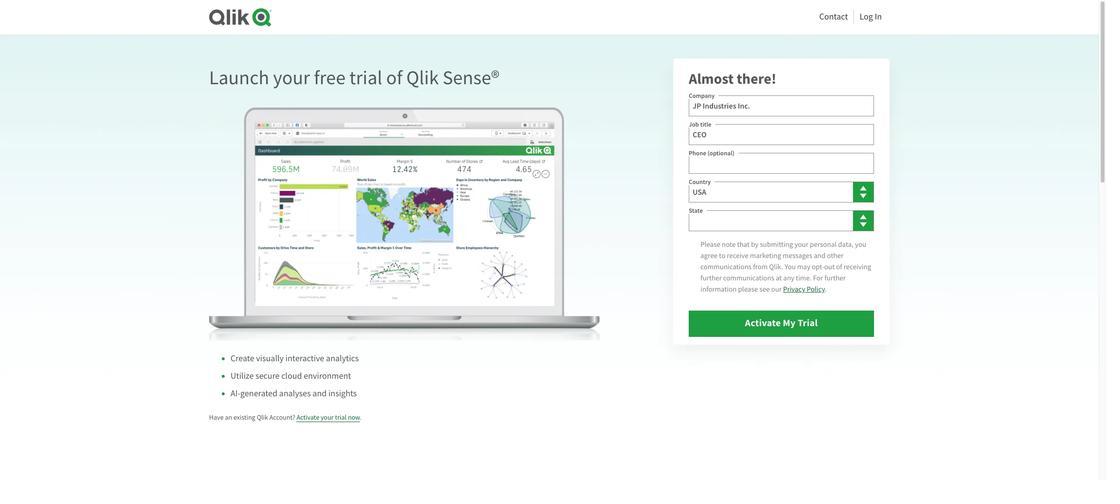 Task type: vqa. For each thing, say whether or not it's contained in the screenshot.
the Almost there!
yes



Task type: locate. For each thing, give the bounding box(es) containing it.
1 vertical spatial qlik
[[257, 414, 268, 422]]

0 horizontal spatial of
[[386, 65, 403, 90]]

qlik right the existing
[[257, 414, 268, 422]]

communications
[[701, 262, 752, 272], [724, 274, 775, 283]]

opt-
[[812, 262, 825, 272]]

that
[[738, 240, 750, 250]]

your
[[273, 65, 310, 90], [795, 240, 809, 250], [321, 414, 334, 422]]

interactive
[[286, 354, 324, 365]]

further
[[701, 274, 722, 283], [825, 274, 846, 283]]

your left free
[[273, 65, 310, 90]]

trial right free
[[350, 65, 383, 90]]

you
[[785, 262, 796, 272]]

log in
[[860, 11, 882, 22]]

privacy policy .
[[784, 285, 827, 295]]

analyses
[[279, 389, 311, 400]]

and
[[814, 251, 826, 261], [313, 389, 327, 400]]

further down out in the right bottom of the page
[[825, 274, 846, 283]]

qlik.
[[770, 262, 784, 272]]

please
[[701, 240, 721, 250]]

0 vertical spatial trial
[[350, 65, 383, 90]]

1 vertical spatial your
[[795, 240, 809, 250]]

.
[[825, 285, 827, 295], [360, 414, 362, 422]]

1 vertical spatial communications
[[724, 274, 775, 283]]

data,
[[839, 240, 854, 250]]

policy
[[807, 285, 825, 295]]

1 horizontal spatial further
[[825, 274, 846, 283]]

Job title text field
[[689, 124, 875, 145]]

activate your trial now link
[[297, 414, 360, 423]]

job
[[689, 121, 699, 129]]

Company text field
[[689, 96, 875, 117]]

0 vertical spatial and
[[814, 251, 826, 261]]

utilize
[[231, 371, 254, 382]]

trial left now
[[335, 414, 347, 422]]

privacy policy link
[[784, 285, 825, 295]]

communications up please
[[724, 274, 775, 283]]

ai-
[[231, 389, 241, 400]]

you
[[856, 240, 867, 250]]

and up opt-
[[814, 251, 826, 261]]

sense®
[[443, 65, 500, 90]]

1 vertical spatial trial
[[335, 414, 347, 422]]

please note that by submitting your personal data, you agree to receive marketing messages and other communications from qlik. you may opt-out of receiving further communications at any time. for further information please see our
[[701, 240, 872, 295]]

by
[[752, 240, 759, 250]]

generated
[[241, 389, 278, 400]]

title
[[701, 121, 712, 129]]

have
[[209, 414, 224, 422]]

receiving
[[844, 262, 872, 272]]

agree
[[701, 251, 718, 261]]

your right activate
[[321, 414, 334, 422]]

log in link
[[860, 9, 882, 25]]

0 vertical spatial qlik
[[407, 65, 439, 90]]

qlik
[[407, 65, 439, 90], [257, 414, 268, 422]]

of
[[386, 65, 403, 90], [837, 262, 843, 272]]

and inside please note that by submitting your personal data, you agree to receive marketing messages and other communications from qlik. you may opt-out of receiving further communications at any time. for further information please see our
[[814, 251, 826, 261]]

qlik left 'sense®'
[[407, 65, 439, 90]]

activate
[[297, 414, 320, 422]]

1 horizontal spatial and
[[814, 251, 826, 261]]

in
[[875, 11, 882, 22]]

1 horizontal spatial your
[[321, 414, 334, 422]]

create visually interactive analytics
[[231, 354, 359, 365]]

2 horizontal spatial your
[[795, 240, 809, 250]]

and down environment
[[313, 389, 327, 400]]

Phone (optional) text field
[[689, 153, 875, 174]]

launch your free trial of qlik sense®
[[209, 65, 500, 90]]

0 vertical spatial your
[[273, 65, 310, 90]]

see
[[760, 285, 770, 295]]

job title
[[689, 121, 712, 129]]

1 vertical spatial and
[[313, 389, 327, 400]]

phone
[[689, 149, 707, 158]]

1 horizontal spatial trial
[[350, 65, 383, 90]]

any
[[784, 274, 795, 283]]

0 vertical spatial communications
[[701, 262, 752, 272]]

0 horizontal spatial further
[[701, 274, 722, 283]]

0 horizontal spatial and
[[313, 389, 327, 400]]

None submit
[[689, 311, 875, 338]]

note
[[722, 240, 736, 250]]

2 vertical spatial your
[[321, 414, 334, 422]]

communications down to
[[701, 262, 752, 272]]

further up information
[[701, 274, 722, 283]]

out
[[825, 262, 835, 272]]

almost there!
[[689, 69, 777, 89]]

0 horizontal spatial your
[[273, 65, 310, 90]]

there!
[[737, 69, 777, 89]]

1 vertical spatial .
[[360, 414, 362, 422]]

(optional)
[[708, 149, 735, 158]]

messages
[[783, 251, 813, 261]]

2 further from the left
[[825, 274, 846, 283]]

1 horizontal spatial of
[[837, 262, 843, 272]]

now
[[348, 414, 360, 422]]

free
[[314, 65, 346, 90]]

trial
[[350, 65, 383, 90], [335, 414, 347, 422]]

cloud
[[282, 371, 302, 382]]

1 vertical spatial of
[[837, 262, 843, 272]]

your up messages
[[795, 240, 809, 250]]

contact
[[820, 11, 848, 22]]

1 further from the left
[[701, 274, 722, 283]]

1 horizontal spatial .
[[825, 285, 827, 295]]



Task type: describe. For each thing, give the bounding box(es) containing it.
may
[[798, 262, 811, 272]]

state
[[689, 207, 703, 215]]

marketing
[[750, 251, 782, 261]]

insights
[[329, 389, 357, 400]]

0 horizontal spatial qlik
[[257, 414, 268, 422]]

0 vertical spatial of
[[386, 65, 403, 90]]

company
[[689, 92, 715, 100]]

phone (optional)
[[689, 149, 735, 158]]

0 vertical spatial .
[[825, 285, 827, 295]]

from
[[754, 262, 768, 272]]

visually
[[256, 354, 284, 365]]

log
[[860, 11, 874, 22]]

analytics
[[326, 354, 359, 365]]

other
[[828, 251, 844, 261]]

country
[[689, 178, 711, 186]]

launch
[[209, 65, 269, 90]]

our
[[772, 285, 782, 295]]

privacy
[[784, 285, 806, 295]]

receive
[[727, 251, 749, 261]]

environment
[[304, 371, 351, 382]]

0 horizontal spatial .
[[360, 414, 362, 422]]

personal
[[810, 240, 837, 250]]

secure
[[256, 371, 280, 382]]

information
[[701, 285, 737, 295]]

account?
[[270, 414, 295, 422]]

1 horizontal spatial qlik
[[407, 65, 439, 90]]

existing
[[234, 414, 256, 422]]

almost
[[689, 69, 734, 89]]

for
[[814, 274, 824, 283]]

ai-generated analyses and insights
[[231, 389, 357, 400]]

0 horizontal spatial trial
[[335, 414, 347, 422]]

at
[[776, 274, 782, 283]]

create
[[231, 354, 254, 365]]

have an existing qlik account? activate your trial now .
[[209, 414, 362, 422]]

contact link
[[820, 9, 848, 25]]

submitting
[[760, 240, 794, 250]]

to
[[719, 251, 726, 261]]

time.
[[796, 274, 812, 283]]

go to the home page. image
[[209, 8, 272, 27]]

utilize secure cloud environment
[[231, 371, 351, 382]]

please
[[739, 285, 758, 295]]

of inside please note that by submitting your personal data, you agree to receive marketing messages and other communications from qlik. you may opt-out of receiving further communications at any time. for further information please see our
[[837, 262, 843, 272]]

your inside please note that by submitting your personal data, you agree to receive marketing messages and other communications from qlik. you may opt-out of receiving further communications at any time. for further information please see our
[[795, 240, 809, 250]]

an
[[225, 414, 232, 422]]



